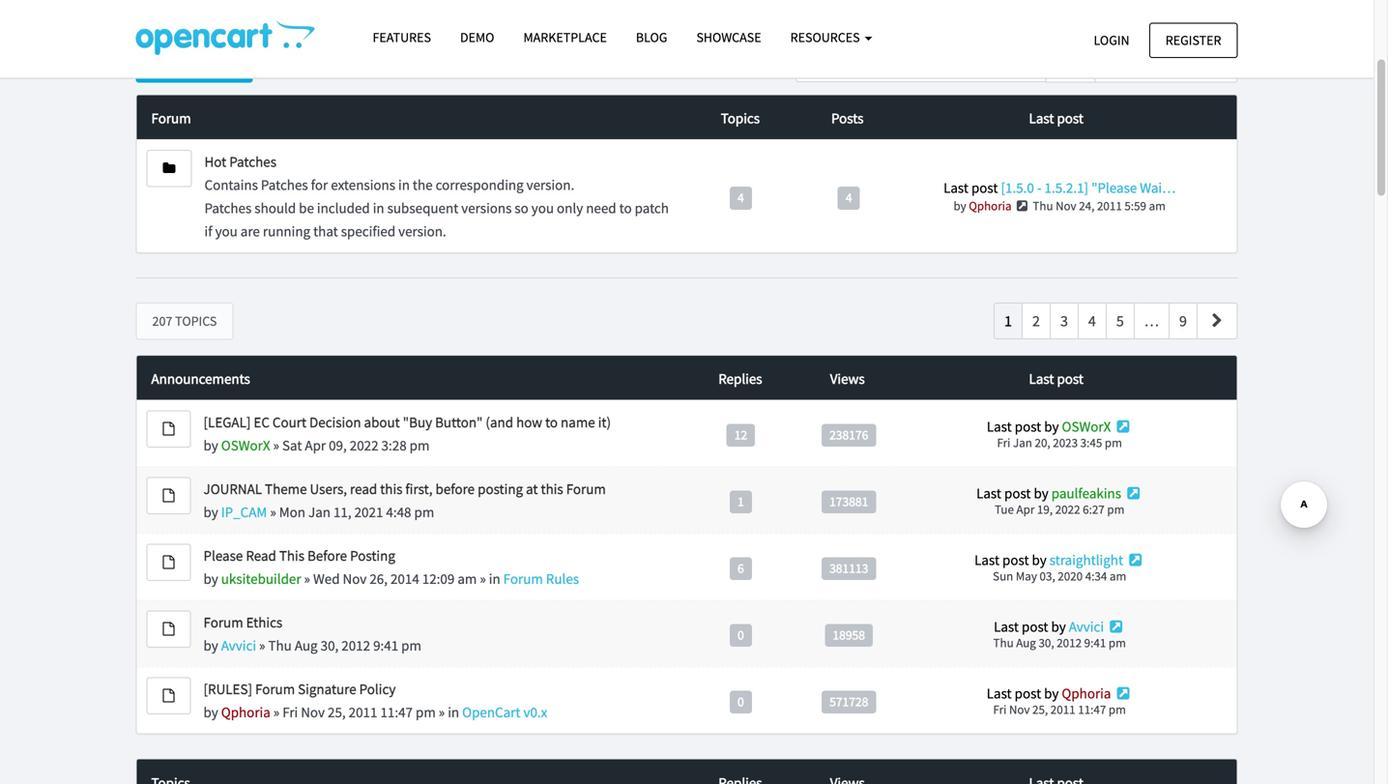 Task type: vqa. For each thing, say whether or not it's contained in the screenshot.
the forum within the [RULES] FORUM SIGNATURE POLICY BY QPHORIA » FRI NOV 25, 2011 11:47 PM » IN OPENCART V0.X
yes



Task type: locate. For each thing, give the bounding box(es) containing it.
1 horizontal spatial 2012
[[1057, 635, 1082, 651]]

0 vertical spatial avvici
[[1069, 617, 1104, 636]]

2 file o image from the top
[[163, 689, 175, 703]]

3 button
[[1050, 303, 1079, 340]]

nov inside [rules] forum signature policy by qphoria » fri nov 25, 2011 11:47 pm » in opencart v0.x
[[301, 703, 325, 721]]

11:47 inside [rules] forum signature policy by qphoria » fri nov 25, 2011 11:47 pm » in opencart v0.x
[[380, 703, 413, 721]]

1 vertical spatial osworx
[[221, 436, 270, 455]]

0 vertical spatial 0
[[738, 627, 744, 643]]

0 vertical spatial last post
[[1029, 109, 1084, 127]]

4 down topics
[[738, 189, 744, 206]]

go to last post image for osworx
[[1114, 419, 1133, 433]]

1 left the "2"
[[1005, 312, 1012, 331]]

1 horizontal spatial 30,
[[1039, 635, 1055, 651]]

last left 19,
[[977, 484, 1002, 502]]

thu aug 30, 2012 9:41 pm
[[994, 635, 1126, 651]]

0 horizontal spatial 30,
[[321, 636, 339, 655]]

9:41 down 4:34
[[1085, 635, 1106, 651]]

wed
[[313, 570, 340, 588]]

0 vertical spatial to
[[619, 199, 632, 217]]

file o image
[[163, 422, 175, 436], [163, 689, 175, 703]]

1 horizontal spatial version.
[[527, 176, 575, 194]]

1 horizontal spatial to
[[619, 199, 632, 217]]

2 vertical spatial file o image
[[163, 622, 175, 636]]

2 last post from the top
[[1029, 369, 1084, 388]]

qphoria down [rules]
[[221, 703, 271, 721]]

1 horizontal spatial qphoria
[[969, 198, 1012, 214]]

1 horizontal spatial avvici link
[[1069, 617, 1104, 636]]

1 vertical spatial last post
[[1029, 369, 1084, 388]]

1 horizontal spatial apr
[[1017, 501, 1035, 517]]

chevron right image
[[1208, 314, 1228, 329]]

0 horizontal spatial avvici
[[221, 636, 256, 655]]

last post down 'advanced search' search box on the top right of page
[[1029, 109, 1084, 127]]

0 vertical spatial go to last post image
[[1125, 486, 1143, 500]]

1 vertical spatial avvici link
[[221, 636, 256, 655]]

demo link
[[446, 20, 509, 54]]

2 horizontal spatial thu
[[1033, 198, 1053, 214]]

last up the by qphoria
[[944, 179, 969, 197]]

2011 inside [rules] forum signature policy by qphoria » fri nov 25, 2011 11:47 pm » in opencart v0.x
[[349, 703, 378, 721]]

3:28
[[382, 436, 407, 455]]

go to last post image right the paulfeakins
[[1125, 486, 1143, 500]]

if
[[205, 222, 212, 241]]

0 vertical spatial jan
[[1013, 434, 1033, 450]]

25, down thu aug 30, 2012 9:41 pm
[[1033, 701, 1048, 717]]

2012
[[1057, 635, 1082, 651], [342, 636, 370, 655]]

so
[[515, 199, 529, 217]]

1 horizontal spatial aug
[[1016, 635, 1036, 651]]

0 horizontal spatial 1
[[738, 493, 744, 510]]

osworx link down the ec
[[221, 436, 270, 455]]

please read this before posting link
[[204, 546, 395, 565]]

court
[[273, 413, 307, 431]]

[1.5.0 - 1.5.2.1] "please wai… link
[[1001, 179, 1176, 197]]

go to last post image down 4:34
[[1107, 619, 1126, 634]]

0 horizontal spatial 2022
[[350, 436, 379, 455]]

09,
[[329, 436, 347, 455]]

4 down posts
[[846, 189, 852, 206]]

1 vertical spatial osworx link
[[221, 436, 270, 455]]

-
[[1037, 179, 1042, 197]]

1 horizontal spatial osworx
[[1062, 417, 1111, 435]]

0 vertical spatial qphoria link
[[969, 198, 1012, 214]]

9:41 up policy
[[373, 636, 399, 655]]

1 horizontal spatial osworx link
[[1062, 417, 1111, 435]]

please read this before posting by uksitebuilder » wed nov 26, 2014 12:09 am » in forum rules
[[204, 546, 579, 588]]

avvici for forum ethics by avvici » thu aug 30, 2012 9:41 pm
[[221, 636, 256, 655]]

last for -
[[944, 179, 969, 197]]

fri down [rules] forum signature policy link
[[283, 703, 298, 721]]

last down thu aug 30, 2012 9:41 pm
[[987, 684, 1012, 702]]

2 vertical spatial qphoria
[[221, 703, 271, 721]]

forum left rules
[[503, 570, 543, 588]]

1 horizontal spatial you
[[532, 199, 554, 217]]

before
[[436, 480, 475, 498]]

» down ethics
[[259, 636, 265, 655]]

fri left the 20,
[[997, 434, 1011, 450]]

fri jan 20, 2023 3:45 pm
[[997, 434, 1123, 450]]

0 horizontal spatial aug
[[295, 636, 318, 655]]

osworx link for last post by
[[1062, 417, 1111, 435]]

1 horizontal spatial avvici
[[1069, 617, 1104, 636]]

0 vertical spatial file o image
[[163, 422, 175, 436]]

4 inside 'button'
[[1089, 312, 1096, 331]]

(and
[[486, 413, 514, 431]]

1 vertical spatial patches
[[261, 176, 308, 194]]

paulfeakins
[[1052, 484, 1122, 502]]

qphoria link down [rules]
[[221, 703, 271, 721]]

2011 for 11:47
[[1051, 701, 1076, 717]]

last left may
[[975, 550, 1000, 569]]

register link
[[1149, 23, 1238, 58]]

journal theme users, read this first, before posting at this forum link
[[204, 480, 606, 498]]

9:41
[[1085, 635, 1106, 651], [373, 636, 399, 655]]

2
[[1033, 312, 1040, 331]]

aug up [rules] forum signature policy link
[[295, 636, 318, 655]]

1 last post from the top
[[1029, 109, 1084, 127]]

go to last post image up fri nov 25, 2011 11:47 pm
[[1114, 686, 1133, 700]]

opencart
[[462, 703, 521, 721]]

1 horizontal spatial thu
[[994, 635, 1014, 651]]

thu down -
[[1033, 198, 1053, 214]]

0 horizontal spatial thu
[[268, 636, 292, 655]]

0 vertical spatial file o image
[[163, 489, 175, 502]]

4:48
[[386, 503, 411, 521]]

search
[[1176, 55, 1222, 73]]

1 horizontal spatial 2011
[[1051, 701, 1076, 717]]

[legal] ec court decision about "buy button" (and how to name it) link
[[204, 413, 611, 431]]

forum rules link
[[503, 570, 579, 588]]

post left 2023
[[1015, 417, 1042, 435]]

jan left 11,
[[308, 503, 331, 521]]

30, inside forum ethics by avvici » thu aug 30, 2012 9:41 pm
[[321, 636, 339, 655]]

pm inside [legal] ec court decision about "buy button" (and how to name it) by osworx » sat apr 09, 2022 3:28 pm
[[410, 436, 430, 455]]

1 vertical spatial to
[[545, 413, 558, 431]]

journal theme users, read this first, before posting at this forum by ip_cam » mon jan 11, 2021 4:48 pm
[[204, 480, 606, 521]]

jan inside the journal theme users, read this first, before posting at this forum by ip_cam » mon jan 11, 2021 4:48 pm
[[308, 503, 331, 521]]

1 horizontal spatial 1
[[1005, 312, 1012, 331]]

0 horizontal spatial 2011
[[349, 703, 378, 721]]

2011 for 5:59
[[1097, 198, 1122, 214]]

2 vertical spatial qphoria link
[[221, 703, 271, 721]]

1 vertical spatial file o image
[[163, 689, 175, 703]]

pm down ""buy"
[[410, 436, 430, 455]]

1 0 from the top
[[738, 627, 744, 643]]

nov left the '26,'
[[343, 570, 367, 588]]

mon
[[279, 503, 306, 521]]

advanced search link
[[1095, 46, 1238, 83]]

qphoria link down thu aug 30, 2012 9:41 pm
[[1062, 684, 1111, 702]]

0 horizontal spatial qphoria
[[221, 703, 271, 721]]

patches up should
[[261, 176, 308, 194]]

pm up [rules] forum signature policy by qphoria » fri nov 25, 2011 11:47 pm » in opencart v0.x at the bottom left of page
[[401, 636, 422, 655]]

qphoria link for thu nov 24, 2011 5:59 am
[[969, 198, 1012, 214]]

for
[[311, 176, 328, 194]]

avvici link down forum ethics link
[[221, 636, 256, 655]]

avvici down forum ethics link
[[221, 636, 256, 655]]

qphoria left view the latest post icon
[[969, 198, 1012, 214]]

0 vertical spatial you
[[532, 199, 554, 217]]

fri down thu aug 30, 2012 9:41 pm
[[994, 701, 1007, 717]]

in left the
[[398, 176, 410, 194]]

2012 up last post by qphoria
[[1057, 635, 1082, 651]]

last left the 20,
[[987, 417, 1012, 435]]

pm inside [rules] forum signature policy by qphoria » fri nov 25, 2011 11:47 pm » in opencart v0.x
[[416, 703, 436, 721]]

1 vertical spatial file o image
[[163, 556, 175, 569]]

before
[[307, 546, 347, 565]]

1 vertical spatial qphoria
[[1062, 684, 1111, 702]]

thu for thu aug 30, 2012 9:41 pm
[[994, 635, 1014, 651]]

[rules] forum signature policy link
[[204, 680, 396, 698]]

03,
[[1040, 568, 1056, 584]]

avvici inside forum ethics by avvici » thu aug 30, 2012 9:41 pm
[[221, 636, 256, 655]]

replies
[[719, 369, 763, 388]]

button"
[[435, 413, 483, 431]]

1 horizontal spatial qphoria link
[[969, 198, 1012, 214]]

version. up only
[[527, 176, 575, 194]]

thu down sun
[[994, 635, 1014, 651]]

qphoria down thu aug 30, 2012 9:41 pm
[[1062, 684, 1111, 702]]

2 vertical spatial go to last post image
[[1114, 686, 1133, 700]]

jan
[[1013, 434, 1033, 450], [308, 503, 331, 521]]

pm inside forum ethics by avvici » thu aug 30, 2012 9:41 pm
[[401, 636, 422, 655]]

1 vertical spatial jan
[[308, 503, 331, 521]]

hot patches image
[[163, 162, 175, 175]]

2012 up policy
[[342, 636, 370, 655]]

post for -
[[972, 179, 998, 197]]

specified
[[341, 222, 396, 241]]

go to last post image right straightlight link
[[1126, 552, 1145, 567]]

patch
[[635, 199, 669, 217]]

qphoria link for last post by qphoria
[[1062, 684, 1111, 702]]

this right at
[[541, 480, 563, 498]]

0 vertical spatial osworx link
[[1062, 417, 1111, 435]]

posting
[[478, 480, 523, 498]]

go to last post image for qphoria
[[1114, 686, 1133, 700]]

Advanced search search field
[[796, 46, 1238, 83]]

2 vertical spatial patches
[[205, 199, 252, 217]]

file o image left journal at the left
[[163, 489, 175, 502]]

post for qphoria
[[1015, 684, 1042, 702]]

uksitebuilder link
[[221, 570, 301, 588]]

2 horizontal spatial am
[[1149, 198, 1166, 214]]

0 vertical spatial qphoria
[[969, 198, 1012, 214]]

0 vertical spatial osworx
[[1062, 417, 1111, 435]]

11:47 down policy
[[380, 703, 413, 721]]

1 this from the left
[[380, 480, 403, 498]]

3:45
[[1081, 434, 1103, 450]]

1 vertical spatial 0
[[738, 693, 744, 710]]

1 file o image from the top
[[163, 489, 175, 502]]

by down please
[[204, 570, 218, 588]]

1
[[1005, 312, 1012, 331], [738, 493, 744, 510]]

last post by avvici
[[994, 617, 1104, 636]]

version.
[[527, 176, 575, 194], [399, 222, 446, 241]]

0
[[738, 627, 744, 643], [738, 693, 744, 710]]

forum inside forum ethics by avvici » thu aug 30, 2012 9:41 pm
[[204, 613, 243, 631]]

2022 right 19,
[[1056, 501, 1081, 517]]

9:41 inside forum ethics by avvici » thu aug 30, 2012 9:41 pm
[[373, 636, 399, 655]]

blog
[[636, 29, 668, 46]]

am inside 'please read this before posting by uksitebuilder » wed nov 26, 2014 12:09 am » in forum rules'
[[458, 570, 477, 588]]

1 vertical spatial apr
[[1017, 501, 1035, 517]]

pm down first,
[[414, 503, 434, 521]]

1 file o image from the top
[[163, 422, 175, 436]]

included
[[317, 199, 370, 217]]

it)
[[598, 413, 611, 431]]

avvici link
[[1069, 617, 1104, 636], [221, 636, 256, 655]]

0 horizontal spatial 4
[[738, 189, 744, 206]]

1.5.2.1]
[[1045, 179, 1089, 197]]

advanced search
[[1111, 55, 1222, 73]]

thu inside forum ethics by avvici » thu aug 30, 2012 9:41 pm
[[268, 636, 292, 655]]

post for avvici
[[1022, 617, 1049, 636]]

0 vertical spatial avvici link
[[1069, 617, 1104, 636]]

1 vertical spatial go to last post image
[[1126, 552, 1145, 567]]

0 horizontal spatial jan
[[308, 503, 331, 521]]

»
[[273, 436, 279, 455], [270, 503, 276, 521], [304, 570, 310, 588], [480, 570, 486, 588], [259, 636, 265, 655], [273, 703, 280, 721], [439, 703, 445, 721]]

2022 inside [legal] ec court decision about "buy button" (and how to name it) by osworx » sat apr 09, 2022 3:28 pm
[[350, 436, 379, 455]]

by down journal at the left
[[204, 503, 218, 521]]

qphoria link left view the latest post icon
[[969, 198, 1012, 214]]

3 file o image from the top
[[163, 622, 175, 636]]

1 vertical spatial qphoria link
[[1062, 684, 1111, 702]]

1 horizontal spatial this
[[541, 480, 563, 498]]

last post for views
[[1029, 369, 1084, 388]]

v0.x
[[524, 703, 548, 721]]

by right tue
[[1034, 484, 1049, 502]]

0 horizontal spatial 2012
[[342, 636, 370, 655]]

file o image
[[163, 489, 175, 502], [163, 556, 175, 569], [163, 622, 175, 636]]

post up 1.5.2.1] on the right top
[[1057, 109, 1084, 127]]

2 horizontal spatial 2011
[[1097, 198, 1122, 214]]

apr inside [legal] ec court decision about "buy button" (and how to name it) by osworx » sat apr 09, 2022 3:28 pm
[[305, 436, 326, 455]]

am down wai…
[[1149, 198, 1166, 214]]

forum right [rules]
[[255, 680, 295, 698]]

2011 down thu aug 30, 2012 9:41 pm
[[1051, 701, 1076, 717]]

you right if
[[215, 222, 238, 241]]

am for thu nov 24, 2011 5:59 am
[[1149, 198, 1166, 214]]

file o image for [legal] ec court decision about "buy button" (and how to name it)
[[163, 422, 175, 436]]

0 vertical spatial version.
[[527, 176, 575, 194]]

0 vertical spatial go to last post image
[[1114, 419, 1133, 433]]

osworx link right the 20,
[[1062, 417, 1111, 435]]

file o image left please
[[163, 556, 175, 569]]

1 horizontal spatial am
[[1110, 568, 1127, 584]]

4 left "5" button
[[1089, 312, 1096, 331]]

by
[[954, 198, 967, 214], [1045, 417, 1059, 435], [204, 436, 218, 455], [1034, 484, 1049, 502], [204, 503, 218, 521], [1032, 550, 1047, 569], [204, 570, 218, 588], [1052, 617, 1066, 636], [204, 636, 218, 655], [1044, 684, 1059, 702], [204, 703, 218, 721]]

0 horizontal spatial 9:41
[[373, 636, 399, 655]]

in left forum rules link on the left
[[489, 570, 501, 588]]

by down forum ethics link
[[204, 636, 218, 655]]

nov down [rules] forum signature policy link
[[301, 703, 325, 721]]

2 0 from the top
[[738, 693, 744, 710]]

last post for posts
[[1029, 109, 1084, 127]]

qphoria
[[969, 198, 1012, 214], [1062, 684, 1111, 702], [221, 703, 271, 721]]

fri for last post by osworx
[[997, 434, 1011, 450]]

pm left the opencart
[[416, 703, 436, 721]]

avvici for last post by avvici
[[1069, 617, 1104, 636]]

you
[[532, 199, 554, 217], [215, 222, 238, 241]]

posts
[[832, 109, 864, 127]]

0 vertical spatial apr
[[305, 436, 326, 455]]

1 vertical spatial avvici
[[221, 636, 256, 655]]

avvici down 4:34
[[1069, 617, 1104, 636]]

1 vertical spatial go to last post image
[[1107, 619, 1126, 634]]

osworx right the 20,
[[1062, 417, 1111, 435]]

2 horizontal spatial qphoria link
[[1062, 684, 1111, 702]]

go to last post image
[[1125, 486, 1143, 500], [1107, 619, 1126, 634]]

osworx
[[1062, 417, 1111, 435], [221, 436, 270, 455]]

avvici link down 4:34
[[1069, 617, 1104, 636]]

25,
[[1033, 701, 1048, 717], [328, 703, 346, 721]]

last down sun
[[994, 617, 1019, 636]]

0 horizontal spatial apr
[[305, 436, 326, 455]]

login
[[1094, 31, 1130, 49]]

0 horizontal spatial to
[[545, 413, 558, 431]]

forum left ethics
[[204, 613, 243, 631]]

apr left 19,
[[1017, 501, 1035, 517]]

0 horizontal spatial avvici link
[[221, 636, 256, 655]]

25, down signature
[[328, 703, 346, 721]]

post up the by qphoria
[[972, 179, 998, 197]]

sun
[[993, 568, 1014, 584]]

0 horizontal spatial 25,
[[328, 703, 346, 721]]

» down [rules] forum signature policy link
[[273, 703, 280, 721]]

go to last post image up fri jan 20, 2023 3:45 pm
[[1114, 419, 1133, 433]]

last down 'advanced search' search box on the top right of page
[[1029, 109, 1054, 127]]

» left mon
[[270, 503, 276, 521]]

0 horizontal spatial you
[[215, 222, 238, 241]]

0 horizontal spatial am
[[458, 570, 477, 588]]

0 horizontal spatial osworx
[[221, 436, 270, 455]]

by inside forum ethics by avvici » thu aug 30, 2012 9:41 pm
[[204, 636, 218, 655]]

patches down contains
[[205, 199, 252, 217]]

file o image left [legal]
[[163, 422, 175, 436]]

osworx link
[[1062, 417, 1111, 435], [221, 436, 270, 455]]

11:47 down thu aug 30, 2012 9:41 pm
[[1078, 701, 1106, 717]]

avvici
[[1069, 617, 1104, 636], [221, 636, 256, 655]]

1 horizontal spatial 2022
[[1056, 501, 1081, 517]]

file o image left forum ethics link
[[163, 622, 175, 636]]

» left the opencart
[[439, 703, 445, 721]]

0 horizontal spatial 11:47
[[380, 703, 413, 721]]

am right the 12:09
[[458, 570, 477, 588]]

30, up signature
[[321, 636, 339, 655]]

thu for thu nov 24, 2011 5:59 am
[[1033, 198, 1053, 214]]

381113
[[830, 560, 869, 576]]

this
[[380, 480, 403, 498], [541, 480, 563, 498]]

pm right last post by avvici
[[1109, 635, 1126, 651]]

2022 right 09,
[[350, 436, 379, 455]]

fri for last post by qphoria
[[994, 701, 1007, 717]]

0 vertical spatial 1
[[1005, 312, 1012, 331]]

by down [legal]
[[204, 436, 218, 455]]

0 horizontal spatial osworx link
[[221, 436, 270, 455]]

0 horizontal spatial this
[[380, 480, 403, 498]]

1 vertical spatial version.
[[399, 222, 446, 241]]

0 vertical spatial 2022
[[350, 436, 379, 455]]

last post up 'last post by osworx'
[[1029, 369, 1084, 388]]

am right 4:34
[[1110, 568, 1127, 584]]

versions
[[461, 199, 512, 217]]

to inside [legal] ec court decision about "buy button" (and how to name it) by osworx » sat apr 09, 2022 3:28 pm
[[545, 413, 558, 431]]

signature
[[298, 680, 356, 698]]

osworx link for by
[[221, 436, 270, 455]]

post left 19,
[[1005, 484, 1031, 502]]

thu down ethics
[[268, 636, 292, 655]]

apr left 09,
[[305, 436, 326, 455]]

25, inside [rules] forum signature policy by qphoria » fri nov 25, 2011 11:47 pm » in opencart v0.x
[[328, 703, 346, 721]]

post for osworx
[[1015, 417, 1042, 435]]

go to last post image
[[1114, 419, 1133, 433], [1126, 552, 1145, 567], [1114, 686, 1133, 700]]

2 horizontal spatial 4
[[1089, 312, 1096, 331]]



Task type: describe. For each thing, give the bounding box(es) containing it.
by inside [rules] forum signature policy by qphoria » fri nov 25, 2011 11:47 pm » in opencart v0.x
[[204, 703, 218, 721]]

1 vertical spatial you
[[215, 222, 238, 241]]

qphoria inside [rules] forum signature policy by qphoria » fri nov 25, 2011 11:47 pm » in opencart v0.x
[[221, 703, 271, 721]]

[rules]
[[204, 680, 252, 698]]

last post [1.5.0 - 1.5.2.1] "please wai…
[[944, 179, 1176, 197]]

read
[[350, 480, 377, 498]]

18958
[[833, 627, 865, 643]]

4 button
[[1078, 303, 1107, 340]]

features
[[373, 29, 431, 46]]

» right the 12:09
[[480, 570, 486, 588]]

ip_cam
[[221, 503, 267, 521]]

238176
[[830, 427, 869, 443]]

first,
[[406, 480, 433, 498]]

5 button
[[1106, 303, 1135, 340]]

marketplace
[[524, 29, 607, 46]]

decision
[[309, 413, 361, 431]]

pm right 6:27
[[1107, 501, 1125, 517]]

register
[[1166, 31, 1222, 49]]

0 for last post by avvici
[[738, 627, 744, 643]]

last up 'last post by osworx'
[[1029, 369, 1054, 388]]

sat
[[282, 436, 302, 455]]

[rules] forum signature policy by qphoria » fri nov 25, 2011 11:47 pm » in opencart v0.x
[[204, 680, 548, 721]]

nov down thu aug 30, 2012 9:41 pm
[[1009, 701, 1030, 717]]

pm down thu aug 30, 2012 9:41 pm
[[1109, 701, 1126, 717]]

posting
[[350, 546, 395, 565]]

resources
[[791, 29, 863, 46]]

users,
[[310, 480, 347, 498]]

2020
[[1058, 568, 1083, 584]]

forum ethics link
[[204, 613, 283, 631]]

9 button
[[1169, 303, 1198, 340]]

post a new topic image
[[152, 57, 170, 71]]

last for avvici
[[994, 617, 1019, 636]]

go to last post image for paulfeakins
[[1125, 486, 1143, 500]]

about
[[364, 413, 400, 431]]

» inside [legal] ec court decision about "buy button" (and how to name it) by osworx » sat apr 09, 2022 3:28 pm
[[273, 436, 279, 455]]

to inside hot patches contains patches for extensions in the corresponding version. patches should be included in subsequent versions so you only need to patch if you are running that specified version.
[[619, 199, 632, 217]]

ip_cam link
[[221, 503, 267, 521]]

571728
[[830, 693, 869, 710]]

2 this from the left
[[541, 480, 563, 498]]

[legal] ec court decision about "buy button" (and how to name it) by osworx » sat apr 09, 2022 3:28 pm
[[204, 413, 611, 455]]

hot patches link
[[205, 153, 277, 171]]

5:59
[[1125, 198, 1147, 214]]

paulfeakins link
[[1052, 484, 1122, 502]]

file o image for [rules] forum signature policy
[[163, 689, 175, 703]]

2023
[[1053, 434, 1078, 450]]

1 vertical spatial 1
[[738, 493, 744, 510]]

be
[[299, 199, 314, 217]]

read
[[246, 546, 276, 565]]

features link
[[358, 20, 446, 54]]

"please
[[1092, 179, 1137, 197]]

by inside the journal theme users, read this first, before posting at this forum by ip_cam » mon jan 11, 2021 4:48 pm
[[204, 503, 218, 521]]

by down thu aug 30, 2012 9:41 pm
[[1044, 684, 1059, 702]]

post for straightlight
[[1003, 550, 1029, 569]]

» left wed
[[304, 570, 310, 588]]

how
[[516, 413, 543, 431]]

in inside [rules] forum signature policy by qphoria » fri nov 25, 2011 11:47 pm » in opencart v0.x
[[448, 703, 459, 721]]

rules
[[546, 570, 579, 588]]

that
[[313, 222, 338, 241]]

1 horizontal spatial 25,
[[1033, 701, 1048, 717]]

2 horizontal spatial qphoria
[[1062, 684, 1111, 702]]

last for paulfeakins
[[977, 484, 1002, 502]]

» inside forum ethics by avvici » thu aug 30, 2012 9:41 pm
[[259, 636, 265, 655]]

19,
[[1037, 501, 1053, 517]]

advanced
[[1111, 55, 1173, 73]]

are
[[241, 222, 260, 241]]

post up 'last post by osworx'
[[1057, 369, 1084, 388]]

6
[[738, 560, 744, 576]]

login link
[[1078, 23, 1146, 58]]

contains
[[205, 176, 258, 194]]

last for qphoria
[[987, 684, 1012, 702]]

post for paulfeakins
[[1005, 484, 1031, 502]]

forum inside 'please read this before posting by uksitebuilder » wed nov 26, 2014 12:09 am » in forum rules'
[[503, 570, 543, 588]]

1 horizontal spatial jan
[[1013, 434, 1033, 450]]

2021
[[354, 503, 383, 521]]

straightlight
[[1050, 550, 1124, 569]]

osworx inside [legal] ec court decision about "buy button" (and how to name it) by osworx » sat apr 09, 2022 3:28 pm
[[221, 436, 270, 455]]

am for sun may 03, 2020 4:34 am
[[1110, 568, 1127, 584]]

1 horizontal spatial 9:41
[[1085, 635, 1106, 651]]

please
[[204, 546, 243, 565]]

this
[[279, 546, 305, 565]]

9
[[1180, 312, 1187, 331]]

pm inside the journal theme users, read this first, before posting at this forum by ip_cam » mon jan 11, 2021 4:48 pm
[[414, 503, 434, 521]]

[legal]
[[204, 413, 251, 431]]

in inside 'please read this before posting by uksitebuilder » wed nov 26, 2014 12:09 am » in forum rules'
[[489, 570, 501, 588]]

at
[[526, 480, 538, 498]]

by inside [legal] ec court decision about "buy button" (and how to name it) by osworx » sat apr 09, 2022 3:28 pm
[[204, 436, 218, 455]]

2012 inside forum ethics by avvici » thu aug 30, 2012 9:41 pm
[[342, 636, 370, 655]]

views
[[830, 369, 865, 388]]

0 horizontal spatial version.
[[399, 222, 446, 241]]

avvici link for last post by
[[1069, 617, 1104, 636]]

last for straightlight
[[975, 550, 1000, 569]]

by left 2020
[[1032, 550, 1047, 569]]

hot
[[205, 153, 226, 171]]

resources link
[[776, 20, 887, 54]]

uksitebuilder
[[221, 570, 301, 588]]

forum up hot patches icon
[[151, 109, 191, 127]]

by left view the latest post icon
[[954, 198, 967, 214]]

last for osworx
[[987, 417, 1012, 435]]

2 button
[[1022, 303, 1051, 340]]

0 vertical spatial patches
[[229, 153, 277, 171]]

5
[[1117, 312, 1124, 331]]

showcase
[[697, 29, 762, 46]]

running
[[263, 222, 310, 241]]

last post by paulfeakins
[[977, 484, 1122, 502]]

fri inside [rules] forum signature policy by qphoria » fri nov 25, 2011 11:47 pm » in opencart v0.x
[[283, 703, 298, 721]]

hot patches contains patches for extensions in the corresponding version. patches should be included in subsequent versions so you only need to patch if you are running that specified version.
[[205, 153, 669, 241]]

forum inside [rules] forum signature policy by qphoria » fri nov 25, 2011 11:47 pm » in opencart v0.x
[[255, 680, 295, 698]]

extensions
[[331, 176, 395, 194]]

nov down 1.5.2.1] on the right top
[[1056, 198, 1077, 214]]

1 horizontal spatial 11:47
[[1078, 701, 1106, 717]]

tue
[[995, 501, 1014, 517]]

2 file o image from the top
[[163, 556, 175, 569]]

0 for last post by qphoria
[[738, 693, 744, 710]]

straightlight link
[[1050, 550, 1124, 569]]

only
[[557, 199, 583, 217]]

file o image for forum ethics
[[163, 622, 175, 636]]

avvici link for by
[[221, 636, 256, 655]]

in up specified
[[373, 199, 384, 217]]

aug inside forum ethics by avvici » thu aug 30, 2012 9:41 pm
[[295, 636, 318, 655]]

demo
[[460, 29, 495, 46]]

by left 3:45
[[1045, 417, 1059, 435]]

6:27
[[1083, 501, 1105, 517]]

ec
[[254, 413, 270, 431]]

12:09
[[422, 570, 455, 588]]

1 horizontal spatial 4
[[846, 189, 852, 206]]

go to last post image for avvici
[[1107, 619, 1126, 634]]

file o image for journal theme users, read this first, before posting at this forum
[[163, 489, 175, 502]]

topics
[[721, 109, 760, 127]]

by down sun may 03, 2020 4:34 am
[[1052, 617, 1066, 636]]

12
[[735, 427, 748, 443]]

by qphoria
[[954, 198, 1012, 214]]

tue apr 19, 2022 6:27 pm
[[995, 501, 1125, 517]]

forum inside the journal theme users, read this first, before posting at this forum by ip_cam » mon jan 11, 2021 4:48 pm
[[566, 480, 606, 498]]

marketplace link
[[509, 20, 622, 54]]

view the latest post image
[[1014, 200, 1031, 212]]

0 horizontal spatial qphoria link
[[221, 703, 271, 721]]

last post by qphoria
[[987, 684, 1111, 702]]

nov inside 'please read this before posting by uksitebuilder » wed nov 26, 2014 12:09 am » in forum rules'
[[343, 570, 367, 588]]

pm right 3:45
[[1105, 434, 1123, 450]]

1 vertical spatial 2022
[[1056, 501, 1081, 517]]

last post by osworx
[[987, 417, 1111, 435]]

theme
[[265, 480, 307, 498]]

by inside 'please read this before posting by uksitebuilder » wed nov 26, 2014 12:09 am » in forum rules'
[[204, 570, 218, 588]]

forum ethics by avvici » thu aug 30, 2012 9:41 pm
[[204, 613, 422, 655]]

name
[[561, 413, 595, 431]]

4:34
[[1086, 568, 1107, 584]]

go to last post image for straightlight
[[1126, 552, 1145, 567]]

» inside the journal theme users, read this first, before posting at this forum by ip_cam » mon jan 11, 2021 4:48 pm
[[270, 503, 276, 521]]



